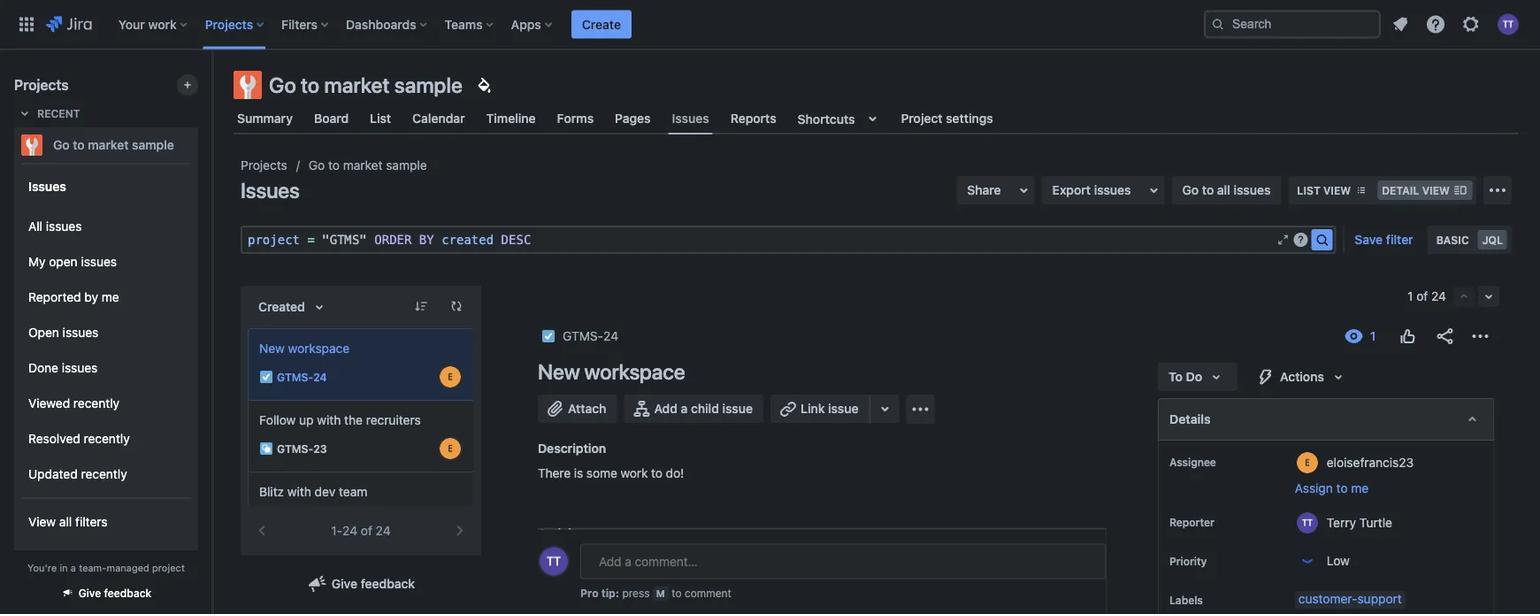 Task type: describe. For each thing, give the bounding box(es) containing it.
viewed recently link
[[21, 386, 191, 421]]

actions
[[1280, 370, 1324, 384]]

details element
[[1158, 398, 1495, 441]]

pro
[[581, 587, 599, 600]]

recently for resolved recently
[[84, 432, 130, 446]]

board
[[314, 111, 349, 126]]

0 horizontal spatial go to market sample link
[[14, 127, 191, 163]]

add a child issue button
[[624, 395, 764, 423]]

teams
[[445, 17, 483, 31]]

list view
[[1298, 184, 1352, 196]]

issues for all issues
[[46, 219, 82, 234]]

Add a comment… field
[[581, 544, 1107, 579]]

1 vertical spatial projects
[[14, 77, 69, 93]]

assign
[[1295, 481, 1333, 496]]

turtle
[[1360, 515, 1393, 530]]

support
[[1358, 592, 1402, 606]]

created
[[442, 232, 494, 247]]

m
[[657, 588, 665, 600]]

created button
[[248, 293, 341, 321]]

1 of 24
[[1408, 289, 1447, 304]]

follow
[[259, 413, 296, 427]]

give for right give feedback button
[[332, 577, 358, 591]]

recruiters
[[366, 413, 421, 427]]

all button
[[584, 548, 609, 569]]

add app image
[[910, 399, 932, 420]]

"gtms"
[[322, 232, 367, 247]]

projects for projects "link"
[[241, 158, 287, 173]]

project inside jql query field
[[248, 232, 300, 247]]

syntax help image
[[1294, 233, 1308, 247]]

pages
[[615, 111, 651, 126]]

editor image
[[1277, 233, 1291, 247]]

to down board link
[[328, 158, 340, 173]]

1 vertical spatial of
[[361, 524, 373, 538]]

project settings
[[901, 111, 994, 126]]

shortcuts button
[[794, 103, 887, 135]]

calendar link
[[409, 103, 469, 135]]

there is some work to do!
[[538, 466, 684, 481]]

recently for updated recently
[[81, 467, 127, 482]]

24 up up
[[313, 371, 327, 383]]

issue inside button
[[829, 401, 859, 416]]

child
[[691, 401, 719, 416]]

link issue
[[801, 401, 859, 416]]

recently for viewed recently
[[73, 396, 120, 411]]

create
[[582, 17, 621, 31]]

task image
[[542, 329, 556, 343]]

dashboards button
[[341, 10, 434, 39]]

filters button
[[276, 10, 335, 39]]

group containing issues
[[21, 163, 191, 551]]

1-
[[331, 524, 343, 538]]

feedback for right give feedback button
[[361, 577, 415, 591]]

teams button
[[440, 10, 501, 39]]

0 horizontal spatial a
[[71, 562, 76, 574]]

project settings link
[[898, 103, 997, 135]]

my open issues
[[28, 255, 117, 269]]

project
[[901, 111, 943, 126]]

me for reported by me
[[102, 290, 119, 305]]

export
[[1053, 183, 1091, 197]]

low
[[1327, 554, 1350, 568]]

show:
[[538, 551, 573, 566]]

go right open export issues dropdown icon
[[1183, 183, 1199, 197]]

viewed recently
[[28, 396, 120, 411]]

desc
[[501, 232, 531, 247]]

attach
[[568, 401, 607, 416]]

eloisefrancis23
[[1327, 455, 1414, 470]]

attach button
[[538, 395, 617, 423]]

1 horizontal spatial go to market sample link
[[309, 155, 427, 176]]

2 horizontal spatial issues
[[672, 111, 710, 126]]

0 horizontal spatial new workspace
[[259, 341, 350, 356]]

give feedback for right give feedback button
[[332, 577, 415, 591]]

primary element
[[11, 0, 1205, 49]]

created
[[258, 300, 305, 314]]

1 vertical spatial work
[[621, 466, 648, 481]]

collapse recent projects image
[[14, 103, 35, 124]]

summary link
[[234, 103, 296, 135]]

0 vertical spatial gtms-24
[[563, 329, 619, 343]]

recent
[[37, 107, 80, 119]]

1-24 of 24
[[331, 524, 391, 538]]

go down recent on the left of page
[[53, 138, 70, 152]]

copy link to issue image
[[615, 328, 629, 343]]

to left do!
[[652, 466, 663, 481]]

work inside dropdown button
[[148, 17, 177, 31]]

go to all issues
[[1183, 183, 1271, 197]]

0 vertical spatial of
[[1417, 289, 1429, 304]]

24 right 1-
[[376, 524, 391, 538]]

by
[[419, 232, 434, 247]]

apps button
[[506, 10, 559, 39]]

issues for sidebar navigation icon
[[241, 178, 300, 203]]

link
[[801, 401, 825, 416]]

to up board
[[301, 73, 320, 97]]

issues inside go to all issues link
[[1234, 183, 1271, 197]]

1 vertical spatial market
[[88, 138, 129, 152]]

all inside the view all filters link
[[59, 515, 72, 529]]

give for the leftmost give feedback button
[[79, 587, 101, 600]]

board link
[[311, 103, 352, 135]]

2 vertical spatial go to market sample
[[309, 158, 427, 173]]

add
[[654, 401, 678, 416]]

profile image of terry turtle image
[[540, 547, 568, 576]]

help image
[[1426, 14, 1447, 35]]

managed
[[107, 562, 149, 574]]

reports link
[[727, 103, 780, 135]]

project = "gtms" order by created desc
[[248, 232, 531, 247]]

order
[[375, 232, 412, 247]]

search image
[[1212, 17, 1226, 31]]

basic
[[1437, 234, 1470, 246]]

terry turtle
[[1327, 515, 1393, 530]]

to down recent on the left of page
[[73, 138, 85, 152]]

with inside 'blitz with dev team' "link"
[[288, 485, 311, 499]]

import and bulk change issues image
[[1488, 180, 1509, 201]]

updated
[[28, 467, 78, 482]]

all inside go to all issues link
[[1218, 183, 1231, 197]]

0 horizontal spatial give feedback button
[[50, 579, 162, 608]]

to right m
[[672, 587, 682, 600]]

open
[[28, 325, 59, 340]]

eloisefrancis23 image for follow up with the recruiters
[[440, 438, 461, 459]]

is
[[574, 466, 583, 481]]

issue inside button
[[723, 401, 753, 416]]

open issues
[[28, 325, 98, 340]]

gtms- for workspace
[[277, 371, 313, 383]]

eloisefrancis23 image for new workspace
[[440, 366, 461, 388]]

actions button
[[1245, 363, 1360, 391]]

your
[[118, 17, 145, 31]]

your profile and settings image
[[1498, 14, 1520, 35]]



Task type: vqa. For each thing, say whether or not it's contained in the screenshot.
Terry Turtle
yes



Task type: locate. For each thing, give the bounding box(es) containing it.
your work
[[118, 17, 177, 31]]

market up all issues link at the left top of page
[[88, 138, 129, 152]]

sample down list "link"
[[386, 158, 427, 173]]

activity
[[538, 526, 583, 541]]

feedback down the managed
[[104, 587, 152, 600]]

details
[[1170, 412, 1211, 427]]

0 vertical spatial new
[[259, 341, 285, 356]]

filters
[[75, 515, 108, 529]]

recently down done issues link
[[73, 396, 120, 411]]

link issue button
[[771, 395, 871, 423]]

to do button
[[1158, 363, 1238, 391]]

give down "team-"
[[79, 587, 101, 600]]

menu bar containing all
[[580, 548, 823, 569]]

give feedback for the leftmost give feedback button
[[79, 587, 152, 600]]

priority
[[1170, 555, 1207, 567]]

0 horizontal spatial work
[[148, 17, 177, 31]]

recently inside viewed recently "link"
[[73, 396, 120, 411]]

done issues link
[[21, 350, 191, 386]]

forms link
[[554, 103, 598, 135]]

1 horizontal spatial work
[[621, 466, 648, 481]]

1 vertical spatial eloisefrancis23 image
[[440, 438, 461, 459]]

open export issues dropdown image
[[1144, 180, 1165, 201]]

sort descending image
[[414, 299, 428, 313]]

1 vertical spatial recently
[[84, 432, 130, 446]]

0 vertical spatial sample
[[394, 73, 463, 97]]

1 vertical spatial project
[[152, 562, 185, 574]]

all issues link
[[21, 209, 191, 244]]

1 group from the top
[[21, 163, 191, 551]]

workspace down "order by" image
[[288, 341, 350, 356]]

list for list
[[370, 111, 391, 126]]

my
[[28, 255, 46, 269]]

sample up calendar
[[394, 73, 463, 97]]

1 horizontal spatial issues
[[241, 178, 300, 203]]

issues right the open
[[81, 255, 117, 269]]

0 horizontal spatial feedback
[[104, 587, 152, 600]]

0 horizontal spatial new
[[259, 341, 285, 356]]

0 vertical spatial work
[[148, 17, 177, 31]]

by
[[84, 290, 98, 305]]

task image
[[259, 370, 273, 384]]

market up list "link"
[[324, 73, 390, 97]]

eloisefrancis23 image
[[440, 366, 461, 388], [440, 438, 461, 459]]

2 issue from the left
[[829, 401, 859, 416]]

1 vertical spatial workspace
[[585, 359, 685, 384]]

1 horizontal spatial with
[[317, 413, 341, 427]]

me for assign to me
[[1351, 481, 1369, 496]]

gtms-
[[563, 329, 604, 343], [277, 371, 313, 383], [277, 442, 313, 455]]

open issues link
[[21, 315, 191, 350]]

0 vertical spatial eloisefrancis23 image
[[440, 366, 461, 388]]

issues down reported by me
[[63, 325, 98, 340]]

with
[[317, 413, 341, 427], [288, 485, 311, 499]]

1 horizontal spatial give feedback
[[332, 577, 415, 591]]

0 horizontal spatial me
[[102, 290, 119, 305]]

settings image
[[1461, 14, 1482, 35]]

project
[[248, 232, 300, 247], [152, 562, 185, 574]]

pro tip: press m to comment
[[581, 587, 732, 600]]

0 horizontal spatial of
[[361, 524, 373, 538]]

0 vertical spatial market
[[324, 73, 390, 97]]

issues right pages
[[672, 111, 710, 126]]

2 vertical spatial recently
[[81, 467, 127, 482]]

calendar
[[413, 111, 465, 126]]

0 horizontal spatial all
[[28, 219, 43, 234]]

in
[[60, 562, 68, 574]]

with left 'dev'
[[288, 485, 311, 499]]

with right up
[[317, 413, 341, 427]]

0 vertical spatial go to market sample
[[269, 73, 463, 97]]

0 horizontal spatial project
[[152, 562, 185, 574]]

issues for done issues
[[62, 361, 98, 375]]

view right detail
[[1423, 184, 1451, 196]]

issues up viewed recently
[[62, 361, 98, 375]]

issues up all issues
[[28, 179, 66, 193]]

share image
[[1435, 326, 1456, 347]]

banner
[[0, 0, 1541, 50]]

updated recently
[[28, 467, 127, 482]]

24 right task icon
[[604, 329, 619, 343]]

list right board
[[370, 111, 391, 126]]

1 vertical spatial with
[[288, 485, 311, 499]]

1 vertical spatial new
[[538, 359, 580, 384]]

actions image
[[1470, 326, 1491, 347]]

1 horizontal spatial new workspace
[[538, 359, 685, 384]]

issues
[[1095, 183, 1132, 197], [1234, 183, 1271, 197], [46, 219, 82, 234], [81, 255, 117, 269], [63, 325, 98, 340], [62, 361, 98, 375]]

to right assign on the bottom
[[1337, 481, 1348, 496]]

view all filters link
[[21, 504, 191, 540]]

group
[[21, 163, 191, 551], [21, 204, 191, 497]]

sample
[[394, 73, 463, 97], [132, 138, 174, 152], [386, 158, 427, 173]]

1 vertical spatial all
[[589, 551, 604, 566]]

1 horizontal spatial view
[[1423, 184, 1451, 196]]

me inside button
[[1351, 481, 1369, 496]]

a right the add
[[681, 401, 688, 416]]

1 vertical spatial list
[[1298, 184, 1321, 196]]

issues
[[672, 111, 710, 126], [241, 178, 300, 203], [28, 179, 66, 193]]

gtms- right task image at bottom
[[277, 371, 313, 383]]

project right the managed
[[152, 562, 185, 574]]

the
[[344, 413, 363, 427]]

give down 1-
[[332, 577, 358, 591]]

go to market sample down list "link"
[[309, 158, 427, 173]]

work right some
[[621, 466, 648, 481]]

1 horizontal spatial give
[[332, 577, 358, 591]]

customer-support link
[[1295, 591, 1406, 609]]

2 vertical spatial projects
[[241, 158, 287, 173]]

1 vertical spatial all
[[59, 515, 72, 529]]

new workspace down created dropdown button
[[259, 341, 350, 356]]

done issues
[[28, 361, 98, 375]]

done
[[28, 361, 58, 375]]

gtms-24 right task image at bottom
[[277, 371, 327, 383]]

filter
[[1387, 232, 1414, 247]]

0 vertical spatial gtms-
[[563, 329, 604, 343]]

go
[[269, 73, 296, 97], [53, 138, 70, 152], [309, 158, 325, 173], [1183, 183, 1199, 197]]

give feedback down you're in a team-managed project
[[79, 587, 152, 600]]

0 horizontal spatial view
[[1324, 184, 1352, 196]]

0 vertical spatial recently
[[73, 396, 120, 411]]

work
[[148, 17, 177, 31], [621, 466, 648, 481]]

new
[[259, 341, 285, 356], [538, 359, 580, 384]]

all for all issues
[[28, 219, 43, 234]]

1
[[1408, 289, 1414, 304]]

issues inside 'export issues' button
[[1095, 183, 1132, 197]]

notifications image
[[1390, 14, 1412, 35]]

sidebar navigation image
[[193, 71, 232, 106]]

Search field
[[1205, 10, 1382, 39]]

new workspace down copy link to issue icon
[[538, 359, 685, 384]]

me down 'eloisefrancis23'
[[1351, 481, 1369, 496]]

comment
[[685, 587, 732, 600]]

save
[[1355, 232, 1383, 247]]

give feedback button
[[296, 570, 426, 598], [50, 579, 162, 608]]

new workspace
[[259, 341, 350, 356], [538, 359, 685, 384]]

timeline
[[486, 111, 536, 126]]

there
[[538, 466, 571, 481]]

view up search icon
[[1324, 184, 1352, 196]]

tab list containing issues
[[223, 103, 1530, 135]]

detail view
[[1383, 184, 1451, 196]]

2 eloisefrancis23 image from the top
[[440, 438, 461, 459]]

you're
[[28, 562, 57, 574]]

a right in
[[71, 562, 76, 574]]

issues left list view
[[1234, 183, 1271, 197]]

go to market sample link down recent on the left of page
[[14, 127, 191, 163]]

all right open export issues dropdown icon
[[1218, 183, 1231, 197]]

1 horizontal spatial me
[[1351, 481, 1369, 496]]

workspace down copy link to issue icon
[[585, 359, 685, 384]]

to inside button
[[1337, 481, 1348, 496]]

2 vertical spatial market
[[343, 158, 383, 173]]

do!
[[666, 466, 684, 481]]

labels
[[1170, 594, 1203, 606]]

link web pages and more image
[[875, 398, 896, 420]]

view all filters
[[28, 515, 108, 529]]

0 vertical spatial a
[[681, 401, 688, 416]]

to
[[1169, 370, 1183, 384]]

1 horizontal spatial give feedback button
[[296, 570, 426, 598]]

1 view from the left
[[1324, 184, 1352, 196]]

give feedback button down 1-24 of 24
[[296, 570, 426, 598]]

issues down projects "link"
[[241, 178, 300, 203]]

1 vertical spatial sample
[[132, 138, 174, 152]]

24 right 1
[[1432, 289, 1447, 304]]

team-
[[79, 562, 107, 574]]

all for all
[[589, 551, 604, 566]]

issues for create project image
[[28, 179, 66, 193]]

menu bar
[[580, 548, 823, 569]]

go up summary
[[269, 73, 296, 97]]

sample left add to starred image
[[132, 138, 174, 152]]

1 issue from the left
[[723, 401, 753, 416]]

project left =
[[248, 232, 300, 247]]

view
[[28, 515, 56, 529]]

tip:
[[602, 587, 620, 600]]

share
[[968, 183, 1002, 197]]

2 view from the left
[[1423, 184, 1451, 196]]

customer-
[[1299, 592, 1358, 606]]

1 vertical spatial gtms-
[[277, 371, 313, 383]]

give feedback button down you're in a team-managed project
[[50, 579, 162, 608]]

create project image
[[181, 78, 195, 92]]

issues right export
[[1095, 183, 1132, 197]]

1 horizontal spatial all
[[589, 551, 604, 566]]

go to market sample down recent on the left of page
[[53, 138, 174, 152]]

all issues
[[28, 219, 82, 234]]

reports
[[731, 111, 777, 126]]

0 vertical spatial all
[[28, 219, 43, 234]]

1 vertical spatial me
[[1351, 481, 1369, 496]]

0 vertical spatial me
[[102, 290, 119, 305]]

dev
[[315, 485, 336, 499]]

feedback for the leftmost give feedback button
[[104, 587, 152, 600]]

customer-support
[[1299, 592, 1402, 606]]

give feedback down 1-24 of 24
[[332, 577, 415, 591]]

market
[[324, 73, 390, 97], [88, 138, 129, 152], [343, 158, 383, 173]]

new up task image at bottom
[[259, 341, 285, 356]]

order by image
[[309, 296, 330, 318]]

detail
[[1383, 184, 1420, 196]]

issues inside all issues link
[[46, 219, 82, 234]]

list inside "link"
[[370, 111, 391, 126]]

0 vertical spatial all
[[1218, 183, 1231, 197]]

go to market sample up list "link"
[[269, 73, 463, 97]]

priority pin to top. only you can see pinned fields. image
[[1211, 554, 1225, 568]]

press
[[623, 587, 650, 600]]

of right 1
[[1417, 289, 1429, 304]]

gtms-24 link
[[563, 326, 619, 347]]

open
[[49, 255, 78, 269]]

apps
[[511, 17, 542, 31]]

projects button
[[200, 10, 271, 39]]

vote options: no one has voted for this issue yet. image
[[1398, 326, 1419, 347]]

gtms-24 right task icon
[[563, 329, 619, 343]]

1 horizontal spatial feedback
[[361, 577, 415, 591]]

0 horizontal spatial list
[[370, 111, 391, 126]]

1 horizontal spatial list
[[1298, 184, 1321, 196]]

follow up with the recruiters
[[259, 413, 421, 427]]

projects for projects dropdown button
[[205, 17, 253, 31]]

export issues button
[[1042, 176, 1165, 204]]

0 horizontal spatial issue
[[723, 401, 753, 416]]

sub task image
[[259, 442, 273, 456]]

0 vertical spatial list
[[370, 111, 391, 126]]

0 vertical spatial workspace
[[288, 341, 350, 356]]

issues inside open issues link
[[63, 325, 98, 340]]

1 horizontal spatial workspace
[[585, 359, 685, 384]]

banner containing your work
[[0, 0, 1541, 50]]

0 horizontal spatial gtms-24
[[277, 371, 327, 383]]

viewed
[[28, 396, 70, 411]]

some
[[587, 466, 618, 481]]

me inside "link"
[[102, 290, 119, 305]]

new down task icon
[[538, 359, 580, 384]]

team
[[339, 485, 368, 499]]

group containing all issues
[[21, 204, 191, 497]]

gtms-23
[[277, 442, 327, 455]]

issue right the 'link'
[[829, 401, 859, 416]]

1 vertical spatial new workspace
[[538, 359, 685, 384]]

1 vertical spatial go to market sample
[[53, 138, 174, 152]]

1 eloisefrancis23 image from the top
[[440, 366, 461, 388]]

projects inside projects dropdown button
[[205, 17, 253, 31]]

refresh image
[[450, 299, 464, 313]]

my open issues link
[[21, 244, 191, 280]]

1 horizontal spatial a
[[681, 401, 688, 416]]

view for list view
[[1324, 184, 1352, 196]]

recently inside the resolved recently link
[[84, 432, 130, 446]]

1 horizontal spatial project
[[248, 232, 300, 247]]

tab list
[[223, 103, 1530, 135]]

1 vertical spatial a
[[71, 562, 76, 574]]

projects up the collapse recent projects icon
[[14, 77, 69, 93]]

projects up sidebar navigation icon
[[205, 17, 253, 31]]

market down list "link"
[[343, 158, 383, 173]]

up
[[299, 413, 314, 427]]

issues inside done issues link
[[62, 361, 98, 375]]

add to starred image
[[193, 135, 214, 156]]

0 horizontal spatial give feedback
[[79, 587, 152, 600]]

gtms- right task icon
[[563, 329, 604, 343]]

recently down viewed recently "link"
[[84, 432, 130, 446]]

24
[[1432, 289, 1447, 304], [604, 329, 619, 343], [313, 371, 327, 383], [343, 524, 358, 538], [376, 524, 391, 538]]

go to all issues link
[[1172, 176, 1282, 204]]

gtms- for up
[[277, 442, 313, 455]]

JQL query field
[[243, 227, 1277, 252]]

1 vertical spatial gtms-24
[[277, 371, 327, 383]]

gtms- right 'sub task' "image"
[[277, 442, 313, 455]]

24 down team
[[343, 524, 358, 538]]

recently down the resolved recently link
[[81, 467, 127, 482]]

terry
[[1327, 515, 1356, 530]]

0 horizontal spatial with
[[288, 485, 311, 499]]

2 group from the top
[[21, 204, 191, 497]]

0 vertical spatial project
[[248, 232, 300, 247]]

workspace
[[288, 341, 350, 356], [585, 359, 685, 384]]

all inside button
[[589, 551, 604, 566]]

0 vertical spatial with
[[317, 413, 341, 427]]

recently inside updated recently link
[[81, 467, 127, 482]]

1 horizontal spatial issue
[[829, 401, 859, 416]]

projects down the summary link
[[241, 158, 287, 173]]

assign to me
[[1295, 481, 1369, 496]]

save filter
[[1355, 232, 1414, 247]]

0 vertical spatial new workspace
[[259, 341, 350, 356]]

reported by me
[[28, 290, 119, 305]]

reported by me link
[[21, 280, 191, 315]]

me right the 'by'
[[102, 290, 119, 305]]

go to market sample link down list "link"
[[309, 155, 427, 176]]

0 vertical spatial projects
[[205, 17, 253, 31]]

0 horizontal spatial give
[[79, 587, 101, 600]]

to right open export issues dropdown icon
[[1203, 183, 1215, 197]]

1 horizontal spatial new
[[538, 359, 580, 384]]

feedback down 1-24 of 24
[[361, 577, 415, 591]]

all
[[28, 219, 43, 234], [589, 551, 604, 566]]

all inside all issues link
[[28, 219, 43, 234]]

0 horizontal spatial issues
[[28, 179, 66, 193]]

appswitcher icon image
[[16, 14, 37, 35]]

jira image
[[46, 14, 92, 35], [46, 14, 92, 35]]

go to market sample link
[[14, 127, 191, 163], [309, 155, 427, 176]]

issues for open issues
[[63, 325, 98, 340]]

of right 1-
[[361, 524, 373, 538]]

all up my
[[28, 219, 43, 234]]

work right your on the left of page
[[148, 17, 177, 31]]

all right view on the left of page
[[59, 515, 72, 529]]

issues up the open
[[46, 219, 82, 234]]

give feedback
[[332, 577, 415, 591], [79, 587, 152, 600]]

open share dialog image
[[1014, 180, 1035, 201]]

2 vertical spatial gtms-
[[277, 442, 313, 455]]

create button
[[572, 10, 632, 39]]

set background color image
[[473, 74, 495, 96]]

0 horizontal spatial workspace
[[288, 341, 350, 356]]

2 vertical spatial sample
[[386, 158, 427, 173]]

view for detail view
[[1423, 184, 1451, 196]]

1 horizontal spatial all
[[1218, 183, 1231, 197]]

a inside add a child issue button
[[681, 401, 688, 416]]

1 horizontal spatial of
[[1417, 289, 1429, 304]]

list for list view
[[1298, 184, 1321, 196]]

search image
[[1312, 229, 1333, 250]]

0 horizontal spatial all
[[59, 515, 72, 529]]

issue right child
[[723, 401, 753, 416]]

1 horizontal spatial gtms-24
[[563, 329, 619, 343]]

list up syntax help image
[[1298, 184, 1321, 196]]

issues for export issues
[[1095, 183, 1132, 197]]

issues inside my open issues link
[[81, 255, 117, 269]]

shortcuts
[[798, 111, 855, 126]]

a
[[681, 401, 688, 416], [71, 562, 76, 574]]

all up pro
[[589, 551, 604, 566]]

go down board link
[[309, 158, 325, 173]]



